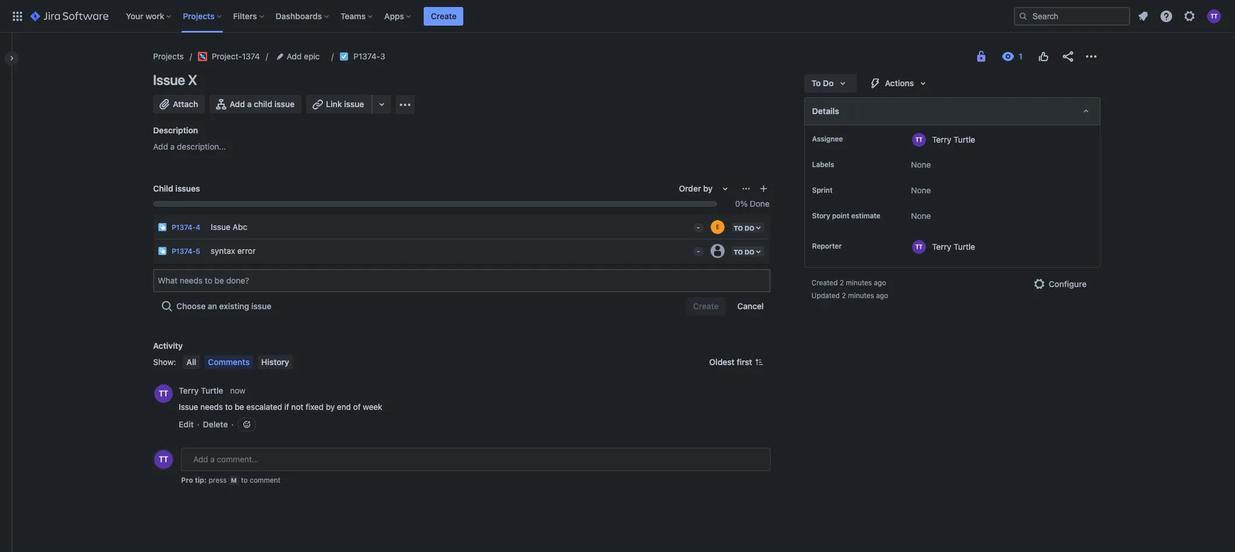 Task type: describe. For each thing, give the bounding box(es) containing it.
projects link
[[153, 49, 184, 63]]

comments button
[[205, 355, 253, 369]]

tip:
[[195, 476, 207, 484]]

end
[[337, 402, 351, 412]]

1 vertical spatial minutes
[[848, 291, 874, 300]]

issue for issue abc
[[211, 222, 230, 231]]

work
[[146, 11, 164, 21]]

projects for projects link
[[153, 51, 184, 61]]

project-1374 link
[[198, 49, 260, 63]]

your work
[[126, 11, 164, 21]]

description...
[[177, 141, 226, 151]]

oldest first
[[710, 357, 753, 367]]

oldest first button
[[703, 355, 771, 369]]

turtle for assignee
[[954, 134, 976, 144]]

a for description...
[[170, 141, 175, 151]]

p1374-4
[[172, 223, 200, 232]]

teams button
[[337, 7, 377, 25]]

0 vertical spatial minutes
[[846, 278, 872, 287]]

0 horizontal spatial to
[[225, 402, 233, 412]]

filters button
[[230, 7, 269, 25]]

search image
[[1019, 11, 1028, 21]]

link issue
[[326, 99, 364, 109]]

order by button
[[672, 179, 740, 198]]

created
[[812, 278, 838, 287]]

history
[[261, 357, 289, 367]]

issues
[[175, 183, 200, 193]]

add app image
[[398, 98, 412, 112]]

dashboards button
[[272, 7, 334, 25]]

filters
[[233, 11, 257, 21]]

0 vertical spatial 2
[[840, 278, 844, 287]]

dashboards
[[276, 11, 322, 21]]

none for labels
[[911, 160, 931, 169]]

to do
[[812, 78, 834, 88]]

- button for abc
[[689, 215, 705, 234]]

error
[[237, 245, 256, 255]]

add epic button
[[274, 49, 323, 63]]

configure
[[1049, 279, 1087, 289]]

link issue button
[[306, 95, 372, 114]]

projects button
[[179, 7, 226, 25]]

p1374-3 link
[[354, 49, 385, 63]]

pro
[[181, 476, 193, 484]]

existing
[[219, 301, 249, 311]]

p1374-3
[[354, 51, 385, 61]]

- for issue abc
[[697, 223, 700, 232]]

assignee
[[812, 135, 843, 143]]

child issues
[[153, 183, 200, 193]]

project-
[[212, 51, 242, 61]]

fixed
[[306, 402, 324, 412]]

created 2 minutes ago updated 2 minutes ago
[[812, 278, 889, 300]]

actions button
[[862, 74, 938, 93]]

attach
[[173, 99, 198, 109]]

to
[[812, 78, 821, 88]]

actions
[[885, 78, 914, 88]]

m
[[231, 476, 237, 484]]

add reaction image
[[242, 420, 251, 429]]

p1374- for 5
[[172, 247, 196, 256]]

choose an existing issue
[[176, 301, 271, 311]]

to do button
[[805, 74, 857, 93]]

task image
[[340, 52, 349, 61]]

escalated
[[246, 402, 282, 412]]

abc
[[233, 222, 248, 231]]

2 vertical spatial terry
[[179, 386, 199, 396]]

issue for issue needs to be escalated if not fixed by end of week
[[179, 402, 198, 412]]

p1374-5 link
[[172, 247, 200, 256]]

- button for error
[[689, 239, 705, 258]]

description
[[153, 125, 198, 135]]

order
[[679, 183, 701, 193]]

press
[[209, 476, 227, 484]]

labels pin to top. only you can see pinned fields. image
[[837, 160, 846, 169]]

attach button
[[153, 95, 205, 114]]

syntax
[[211, 245, 235, 255]]

syntax error
[[211, 245, 256, 255]]

be
[[235, 402, 244, 412]]

issue for choose an existing issue
[[251, 301, 271, 311]]

details
[[812, 106, 840, 116]]

Child issues field
[[154, 270, 770, 291]]

1 vertical spatial by
[[326, 402, 335, 412]]

- for syntax error
[[697, 247, 700, 256]]

estimate
[[852, 211, 881, 220]]

turtle for reporter
[[954, 241, 976, 251]]

unassigned image
[[711, 244, 725, 258]]

add for add a child issue
[[230, 99, 245, 109]]

your profile and settings image
[[1208, 9, 1222, 23]]

order by
[[679, 183, 713, 193]]

needs
[[200, 402, 223, 412]]

share image
[[1062, 49, 1076, 63]]

1 vertical spatial to
[[241, 476, 248, 484]]

reporter
[[812, 242, 842, 250]]

issue x
[[153, 72, 197, 88]]

projects for the 'projects' dropdown button
[[183, 11, 215, 21]]

configure link
[[1026, 275, 1094, 293]]

2 vertical spatial turtle
[[201, 386, 223, 396]]

now
[[230, 386, 246, 396]]

sprint
[[812, 186, 833, 194]]

add for add epic
[[287, 51, 302, 61]]

link web pages and more image
[[375, 97, 389, 111]]

4
[[196, 223, 200, 232]]



Task type: vqa. For each thing, say whether or not it's contained in the screenshot.
Dashboards
yes



Task type: locate. For each thing, give the bounding box(es) containing it.
p1374-4 link
[[172, 223, 200, 232]]

2 vertical spatial p1374-
[[172, 247, 196, 256]]

2 horizontal spatial issue
[[344, 99, 364, 109]]

copy link to comment image
[[248, 385, 257, 395]]

1 vertical spatial issue
[[211, 222, 230, 231]]

1 vertical spatial terry
[[932, 241, 952, 251]]

0 vertical spatial to
[[225, 402, 233, 412]]

-
[[697, 223, 700, 232], [697, 247, 700, 256]]

p1374- down p1374-4 link at top left
[[172, 247, 196, 256]]

0 horizontal spatial a
[[170, 141, 175, 151]]

1 vertical spatial p1374-
[[172, 223, 196, 232]]

1 horizontal spatial issue
[[275, 99, 295, 109]]

all
[[187, 357, 196, 367]]

banner containing your work
[[0, 0, 1236, 33]]

issue for add a child issue
[[275, 99, 295, 109]]

link
[[326, 99, 342, 109]]

1 issue type: subtask image from the top
[[158, 222, 167, 232]]

terry turtle for assignee
[[932, 134, 976, 144]]

- button
[[689, 215, 705, 234], [689, 239, 705, 258]]

1 - from the top
[[697, 223, 700, 232]]

projects up issue x
[[153, 51, 184, 61]]

banner
[[0, 0, 1236, 33]]

profile image of terry turtle image
[[154, 450, 173, 469]]

0 vertical spatial p1374-
[[354, 51, 380, 61]]

show:
[[153, 357, 176, 367]]

primary element
[[7, 0, 1014, 32]]

0 vertical spatial -
[[697, 223, 700, 232]]

child
[[153, 183, 173, 193]]

comment
[[250, 476, 281, 484]]

add a child issue button
[[210, 95, 302, 114]]

terry turtle for reporter
[[932, 241, 976, 251]]

sidebar navigation image
[[0, 47, 26, 70]]

help image
[[1160, 9, 1174, 23]]

p1374-5
[[172, 247, 200, 256]]

2 right created
[[840, 278, 844, 287]]

first
[[737, 357, 753, 367]]

2 vertical spatial issue
[[179, 402, 198, 412]]

create
[[431, 11, 457, 21]]

1 vertical spatial add
[[230, 99, 245, 109]]

oldest
[[710, 357, 735, 367]]

labels
[[812, 160, 835, 169]]

turtle
[[954, 134, 976, 144], [954, 241, 976, 251], [201, 386, 223, 396]]

cancel
[[738, 301, 764, 311]]

- left assignee: eloisefrancis23 icon
[[697, 223, 700, 232]]

0 horizontal spatial add
[[153, 141, 168, 151]]

3
[[380, 51, 385, 61]]

add a child issue
[[230, 99, 295, 109]]

2 - from the top
[[697, 247, 700, 256]]

choose
[[176, 301, 206, 311]]

3 none from the top
[[911, 211, 931, 221]]

add down description
[[153, 141, 168, 151]]

of
[[353, 402, 361, 412]]

1 vertical spatial none
[[911, 185, 931, 195]]

project-1374
[[212, 51, 260, 61]]

terry for reporter
[[932, 241, 952, 251]]

updated
[[812, 291, 840, 300]]

a left child at the top left
[[247, 99, 252, 109]]

1374
[[242, 51, 260, 61]]

week
[[363, 402, 382, 412]]

epic
[[304, 51, 320, 61]]

p1374- up p1374-5
[[172, 223, 196, 232]]

issue type: subtask image
[[158, 222, 167, 232], [158, 246, 167, 256]]

appswitcher icon image
[[10, 9, 24, 23]]

pro tip: press m to comment
[[181, 476, 281, 484]]

add for add a description...
[[153, 141, 168, 151]]

x
[[188, 72, 197, 88]]

delete button
[[203, 419, 228, 430]]

by right the order
[[704, 183, 713, 193]]

0 vertical spatial - button
[[689, 215, 705, 234]]

0 vertical spatial by
[[704, 183, 713, 193]]

add inside popup button
[[287, 51, 302, 61]]

by inside popup button
[[704, 183, 713, 193]]

issue for issue x
[[153, 72, 185, 88]]

delete
[[203, 419, 228, 429]]

if
[[285, 402, 289, 412]]

history button
[[258, 355, 293, 369]]

to right m
[[241, 476, 248, 484]]

projects inside dropdown button
[[183, 11, 215, 21]]

issue up edit
[[179, 402, 198, 412]]

issue type: subtask image for syntax error
[[158, 246, 167, 256]]

1 - button from the top
[[689, 215, 705, 234]]

2 vertical spatial add
[[153, 141, 168, 151]]

vote options: no one has voted for this issue yet. image
[[1037, 49, 1051, 63]]

1 horizontal spatial to
[[241, 476, 248, 484]]

0 % done
[[735, 199, 770, 208]]

create button
[[424, 7, 464, 25]]

child
[[254, 99, 272, 109]]

%
[[741, 199, 748, 208]]

0 vertical spatial terry
[[932, 134, 952, 144]]

p1374- for 3
[[354, 51, 380, 61]]

syntax error link
[[206, 239, 689, 263]]

p1374-
[[354, 51, 380, 61], [172, 223, 196, 232], [172, 247, 196, 256]]

issue down projects link
[[153, 72, 185, 88]]

comments
[[208, 357, 250, 367]]

menu bar containing all
[[181, 355, 295, 369]]

Search field
[[1014, 7, 1131, 25]]

issue type: subtask image for issue abc
[[158, 222, 167, 232]]

1 vertical spatial -
[[697, 247, 700, 256]]

0 vertical spatial projects
[[183, 11, 215, 21]]

terry
[[932, 134, 952, 144], [932, 241, 952, 251], [179, 386, 199, 396]]

1 horizontal spatial a
[[247, 99, 252, 109]]

1 vertical spatial terry turtle
[[932, 241, 976, 251]]

2 vertical spatial terry turtle
[[179, 386, 223, 396]]

1 vertical spatial a
[[170, 141, 175, 151]]

settings image
[[1183, 9, 1197, 23]]

issue right link
[[344, 99, 364, 109]]

2 - button from the top
[[689, 239, 705, 258]]

none for story point estimate
[[911, 211, 931, 221]]

teams
[[341, 11, 366, 21]]

2 issue type: subtask image from the top
[[158, 246, 167, 256]]

reporter pin to top. only you can see pinned fields. image
[[844, 242, 854, 251]]

ago
[[874, 278, 887, 287], [876, 291, 889, 300]]

projects up project 1374 image
[[183, 11, 215, 21]]

none for sprint
[[911, 185, 931, 195]]

1 vertical spatial - button
[[689, 239, 705, 258]]

your work button
[[122, 7, 176, 25]]

by left end
[[326, 402, 335, 412]]

add inside button
[[230, 99, 245, 109]]

add left epic
[[287, 51, 302, 61]]

2 vertical spatial none
[[911, 211, 931, 221]]

issue abc
[[211, 222, 248, 231]]

0 horizontal spatial by
[[326, 402, 335, 412]]

1 vertical spatial issue type: subtask image
[[158, 246, 167, 256]]

issue left abc
[[211, 222, 230, 231]]

Add a comment… field
[[181, 448, 771, 471]]

1 none from the top
[[911, 160, 931, 169]]

p1374- for 4
[[172, 223, 196, 232]]

menu bar
[[181, 355, 295, 369]]

copy link to issue image
[[383, 51, 392, 61]]

apps
[[384, 11, 404, 21]]

0 vertical spatial issue type: subtask image
[[158, 222, 167, 232]]

- left "unassigned" image
[[697, 247, 700, 256]]

apps button
[[381, 7, 416, 25]]

story point estimate
[[812, 211, 881, 220]]

issue inside 'button'
[[344, 99, 364, 109]]

add left child at the top left
[[230, 99, 245, 109]]

0 vertical spatial ago
[[874, 278, 887, 287]]

1 vertical spatial projects
[[153, 51, 184, 61]]

0 vertical spatial a
[[247, 99, 252, 109]]

2 right updated
[[842, 291, 846, 300]]

assignee pin to top. only you can see pinned fields. image
[[846, 135, 855, 144]]

your
[[126, 11, 143, 21]]

1 vertical spatial 2
[[842, 291, 846, 300]]

do
[[823, 78, 834, 88]]

create child image
[[759, 184, 769, 193]]

a for child
[[247, 99, 252, 109]]

1 horizontal spatial by
[[704, 183, 713, 193]]

0 horizontal spatial issue
[[251, 301, 271, 311]]

a inside "add a child issue" button
[[247, 99, 252, 109]]

0 vertical spatial none
[[911, 160, 931, 169]]

assignee: eloisefrancis23 image
[[711, 220, 725, 234]]

issue actions image
[[742, 184, 751, 193]]

terry for assignee
[[932, 134, 952, 144]]

ago right created
[[874, 278, 887, 287]]

by
[[704, 183, 713, 193], [326, 402, 335, 412]]

0 vertical spatial add
[[287, 51, 302, 61]]

0 vertical spatial turtle
[[954, 134, 976, 144]]

ago right updated
[[876, 291, 889, 300]]

5
[[196, 247, 200, 256]]

issue
[[153, 72, 185, 88], [211, 222, 230, 231], [179, 402, 198, 412]]

issue type: subtask image left p1374-5 link
[[158, 246, 167, 256]]

actions image
[[1085, 49, 1099, 63]]

newest first image
[[755, 358, 764, 367]]

issue type: subtask image left p1374-4 link at top left
[[158, 222, 167, 232]]

project 1374 image
[[198, 52, 207, 61]]

1 vertical spatial turtle
[[954, 241, 976, 251]]

minutes right created
[[846, 278, 872, 287]]

0
[[735, 199, 741, 208]]

add epic
[[287, 51, 320, 61]]

1 vertical spatial ago
[[876, 291, 889, 300]]

activity
[[153, 341, 183, 351]]

issue abc link
[[206, 215, 689, 239]]

edit
[[179, 419, 194, 429]]

notifications image
[[1137, 9, 1151, 23]]

issue right child at the top left
[[275, 99, 295, 109]]

issue needs to be escalated if not fixed by end of week
[[179, 402, 382, 412]]

0 vertical spatial issue
[[153, 72, 185, 88]]

edit button
[[179, 419, 194, 430]]

all button
[[183, 355, 200, 369]]

a
[[247, 99, 252, 109], [170, 141, 175, 151]]

a down description
[[170, 141, 175, 151]]

- button left assignee: eloisefrancis23 icon
[[689, 215, 705, 234]]

2 none from the top
[[911, 185, 931, 195]]

1 horizontal spatial add
[[230, 99, 245, 109]]

choose an existing issue button
[[153, 297, 278, 316]]

an
[[208, 301, 217, 311]]

details element
[[805, 97, 1101, 125]]

0 vertical spatial terry turtle
[[932, 134, 976, 144]]

to left be
[[225, 402, 233, 412]]

issue
[[275, 99, 295, 109], [344, 99, 364, 109], [251, 301, 271, 311]]

terry turtle
[[932, 134, 976, 144], [932, 241, 976, 251], [179, 386, 223, 396]]

cancel button
[[731, 297, 771, 316]]

2 horizontal spatial add
[[287, 51, 302, 61]]

jira software image
[[30, 9, 108, 23], [30, 9, 108, 23]]

story
[[812, 211, 831, 220]]

minutes right updated
[[848, 291, 874, 300]]

p1374- left copy link to issue icon at the top
[[354, 51, 380, 61]]

done
[[750, 199, 770, 208]]

- button left "unassigned" image
[[689, 239, 705, 258]]

issue right existing
[[251, 301, 271, 311]]



